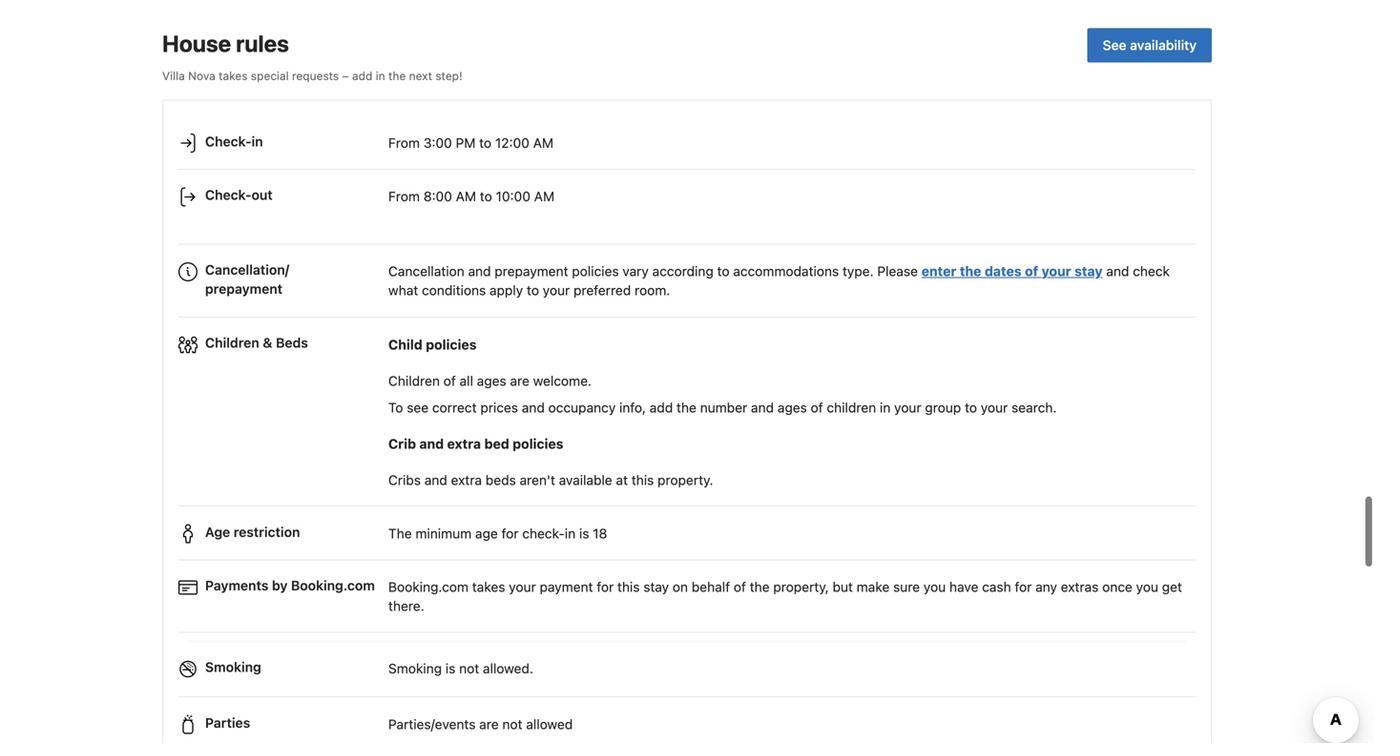 Task type: describe. For each thing, give the bounding box(es) containing it.
1 horizontal spatial for
[[597, 579, 614, 595]]

and right number
[[751, 400, 774, 415]]

0 vertical spatial prepayment
[[495, 264, 568, 279]]

and up conditions
[[468, 264, 491, 279]]

welcome.
[[533, 373, 592, 389]]

info,
[[619, 400, 646, 415]]

children
[[827, 400, 876, 415]]

parties
[[205, 715, 250, 731]]

check- for in
[[205, 134, 252, 149]]

vary
[[623, 264, 649, 279]]

property,
[[773, 579, 829, 595]]

apply
[[490, 283, 523, 298]]

on
[[673, 579, 688, 595]]

villa
[[162, 69, 185, 83]]

3:00 pm
[[424, 135, 476, 151]]

check
[[1133, 264, 1170, 279]]

from for from 3:00 pm to 12:00 am
[[388, 135, 420, 151]]

age
[[205, 524, 230, 540]]

0 vertical spatial this
[[632, 472, 654, 488]]

1 horizontal spatial is
[[579, 526, 589, 542]]

in left the 18
[[565, 526, 576, 542]]

age restriction
[[205, 524, 300, 540]]

0 horizontal spatial for
[[502, 526, 519, 542]]

house rules
[[162, 30, 289, 57]]

check-
[[522, 526, 565, 542]]

and check what conditions apply to your preferred room.
[[388, 264, 1170, 298]]

to right according
[[717, 264, 730, 279]]

0 horizontal spatial policies
[[426, 337, 477, 353]]

please
[[877, 264, 918, 279]]

once
[[1103, 579, 1133, 595]]

accommodations
[[733, 264, 839, 279]]

bed
[[484, 436, 509, 452]]

of right dates
[[1025, 264, 1039, 279]]

next
[[409, 69, 432, 83]]

conditions
[[422, 283, 486, 298]]

enter
[[922, 264, 957, 279]]

the
[[388, 526, 412, 542]]

requests
[[292, 69, 339, 83]]

prices
[[480, 400, 518, 415]]

cancellation
[[388, 264, 465, 279]]

smoking for smoking
[[205, 660, 261, 675]]

0 horizontal spatial add
[[352, 69, 373, 83]]

2 horizontal spatial for
[[1015, 579, 1032, 595]]

the left number
[[677, 400, 697, 415]]

get
[[1162, 579, 1182, 595]]

check-in
[[205, 134, 263, 149]]

and inside and check what conditions apply to your preferred room.
[[1106, 264, 1129, 279]]

takes inside booking.com takes your payment for this stay on behalf of the property, but make sure you have cash for any extras once you get there.
[[472, 579, 505, 595]]

property.
[[658, 472, 713, 488]]

sure
[[893, 579, 920, 595]]

children of all ages are welcome.
[[388, 373, 592, 389]]

group
[[925, 400, 961, 415]]

beds
[[486, 472, 516, 488]]

aren't
[[520, 472, 555, 488]]

see availability button
[[1088, 28, 1212, 63]]

0 horizontal spatial booking.com
[[291, 578, 375, 594]]

there.
[[388, 599, 424, 614]]

allowed
[[526, 717, 573, 733]]

to see correct prices and occupancy info, add the number and ages of children in your group to your search.
[[388, 400, 1057, 415]]

1 horizontal spatial are
[[510, 373, 530, 389]]

by
[[272, 578, 288, 594]]

1 you from the left
[[924, 579, 946, 595]]

restriction
[[234, 524, 300, 540]]

crib
[[388, 436, 416, 452]]

10:00 am
[[496, 189, 555, 204]]

in right –
[[376, 69, 385, 83]]

allowed.
[[483, 661, 533, 677]]

&
[[263, 335, 272, 351]]

availability
[[1130, 37, 1197, 53]]

of inside booking.com takes your payment for this stay on behalf of the property, but make sure you have cash for any extras once you get there.
[[734, 579, 746, 595]]

smoking is not allowed.
[[388, 661, 533, 677]]

see
[[407, 400, 429, 415]]

crib and extra bed policies
[[388, 436, 564, 452]]

see
[[1103, 37, 1127, 53]]

payment
[[540, 579, 593, 595]]

2 you from the left
[[1136, 579, 1159, 595]]

step!
[[436, 69, 463, 83]]

–
[[342, 69, 349, 83]]

out
[[252, 187, 273, 203]]

all
[[460, 373, 473, 389]]

what
[[388, 283, 418, 298]]

to right group
[[965, 400, 977, 415]]

0 vertical spatial ages
[[477, 373, 506, 389]]

your inside and check what conditions apply to your preferred room.
[[543, 283, 570, 298]]

according
[[652, 264, 714, 279]]

and right cribs
[[425, 472, 447, 488]]

prepayment inside the cancellation/ prepayment
[[205, 281, 283, 297]]

your right dates
[[1042, 264, 1071, 279]]

stay inside booking.com takes your payment for this stay on behalf of the property, but make sure you have cash for any extras once you get there.
[[644, 579, 669, 595]]

cancellation and prepayment policies vary according to accommodations type. please enter the dates of your stay
[[388, 264, 1103, 279]]

extra for beds
[[451, 472, 482, 488]]

number
[[700, 400, 748, 415]]

minimum
[[416, 526, 472, 542]]

from for from 8:00 am to 10:00 am
[[388, 189, 420, 204]]

nova
[[188, 69, 215, 83]]

make
[[857, 579, 890, 595]]



Task type: locate. For each thing, give the bounding box(es) containing it.
booking.com takes your payment for this stay on behalf of the property, but make sure you have cash for any extras once you get there.
[[388, 579, 1182, 614]]

takes down age
[[472, 579, 505, 595]]

0 horizontal spatial children
[[205, 335, 259, 351]]

correct
[[432, 400, 477, 415]]

extra left beds
[[451, 472, 482, 488]]

rules
[[236, 30, 289, 57]]

to
[[479, 135, 492, 151], [480, 189, 492, 204], [717, 264, 730, 279], [527, 283, 539, 298], [965, 400, 977, 415]]

this right at
[[632, 472, 654, 488]]

you
[[924, 579, 946, 595], [1136, 579, 1159, 595]]

cancellation/ prepayment
[[205, 262, 289, 297]]

1 horizontal spatial you
[[1136, 579, 1159, 595]]

children for children & beds
[[205, 335, 259, 351]]

policies up preferred
[[572, 264, 619, 279]]

children
[[205, 335, 259, 351], [388, 373, 440, 389]]

add right –
[[352, 69, 373, 83]]

8:00 am
[[424, 189, 476, 204]]

you right "sure"
[[924, 579, 946, 595]]

room.
[[635, 283, 670, 298]]

smoking up parties/events
[[388, 661, 442, 677]]

occupancy
[[548, 400, 616, 415]]

1 horizontal spatial stay
[[1075, 264, 1103, 279]]

0 vertical spatial stay
[[1075, 264, 1103, 279]]

type.
[[843, 264, 874, 279]]

payments by booking.com
[[205, 578, 375, 594]]

this left 'on'
[[617, 579, 640, 595]]

of left children
[[811, 400, 823, 415]]

the inside booking.com takes your payment for this stay on behalf of the property, but make sure you have cash for any extras once you get there.
[[750, 579, 770, 595]]

is left the 18
[[579, 526, 589, 542]]

in right children
[[880, 400, 891, 415]]

0 vertical spatial policies
[[572, 264, 619, 279]]

are up prices
[[510, 373, 530, 389]]

check- for out
[[205, 187, 252, 203]]

0 vertical spatial extra
[[447, 436, 481, 452]]

from 3:00 pm to 12:00 am
[[388, 135, 554, 151]]

1 from from the top
[[388, 135, 420, 151]]

check-
[[205, 134, 252, 149], [205, 187, 252, 203]]

prepayment
[[495, 264, 568, 279], [205, 281, 283, 297]]

2 horizontal spatial policies
[[572, 264, 619, 279]]

and
[[468, 264, 491, 279], [1106, 264, 1129, 279], [522, 400, 545, 415], [751, 400, 774, 415], [419, 436, 444, 452], [425, 472, 447, 488]]

stay
[[1075, 264, 1103, 279], [644, 579, 669, 595]]

booking.com right the by
[[291, 578, 375, 594]]

0 vertical spatial children
[[205, 335, 259, 351]]

1 check- from the top
[[205, 134, 252, 149]]

of right behalf
[[734, 579, 746, 595]]

policies up aren't
[[513, 436, 564, 452]]

check-out
[[205, 187, 273, 203]]

enter the dates of your stay link
[[922, 264, 1103, 279]]

payments
[[205, 578, 269, 594]]

this
[[632, 472, 654, 488], [617, 579, 640, 595]]

smoking
[[205, 660, 261, 675], [388, 661, 442, 677]]

0 vertical spatial not
[[459, 661, 479, 677]]

your inside booking.com takes your payment for this stay on behalf of the property, but make sure you have cash for any extras once you get there.
[[509, 579, 536, 595]]

search.
[[1012, 400, 1057, 415]]

smoking up 'parties'
[[205, 660, 261, 675]]

the minimum age for check-in is 18
[[388, 526, 607, 542]]

you left get
[[1136, 579, 1159, 595]]

from 8:00 am to 10:00 am
[[388, 189, 555, 204]]

booking.com up there.
[[388, 579, 469, 595]]

behalf
[[692, 579, 730, 595]]

from left 3:00 pm
[[388, 135, 420, 151]]

0 horizontal spatial you
[[924, 579, 946, 595]]

12:00 am
[[495, 135, 554, 151]]

at
[[616, 472, 628, 488]]

your left search.
[[981, 400, 1008, 415]]

1 vertical spatial are
[[479, 717, 499, 733]]

0 horizontal spatial smoking
[[205, 660, 261, 675]]

smoking for smoking is not allowed.
[[388, 661, 442, 677]]

of left all
[[444, 373, 456, 389]]

the
[[388, 69, 406, 83], [960, 264, 982, 279], [677, 400, 697, 415], [750, 579, 770, 595]]

1 vertical spatial check-
[[205, 187, 252, 203]]

not for allowed
[[502, 717, 523, 733]]

and left the check at the right
[[1106, 264, 1129, 279]]

1 horizontal spatial takes
[[472, 579, 505, 595]]

to right '8:00 am' in the top left of the page
[[480, 189, 492, 204]]

to right 3:00 pm
[[479, 135, 492, 151]]

extra for bed
[[447, 436, 481, 452]]

check- up the check-out
[[205, 134, 252, 149]]

age
[[475, 526, 498, 542]]

1 horizontal spatial prepayment
[[495, 264, 568, 279]]

children left & at the left top of the page
[[205, 335, 259, 351]]

in up out
[[252, 134, 263, 149]]

1 vertical spatial policies
[[426, 337, 477, 353]]

to right apply
[[527, 283, 539, 298]]

cancellation/
[[205, 262, 289, 278]]

beds
[[276, 335, 308, 351]]

policies up all
[[426, 337, 477, 353]]

1 horizontal spatial booking.com
[[388, 579, 469, 595]]

extra
[[447, 436, 481, 452], [451, 472, 482, 488]]

see availability
[[1103, 37, 1197, 53]]

available
[[559, 472, 612, 488]]

0 vertical spatial is
[[579, 526, 589, 542]]

1 vertical spatial this
[[617, 579, 640, 595]]

1 horizontal spatial ages
[[778, 400, 807, 415]]

cribs and extra beds aren't available at this property.
[[388, 472, 713, 488]]

is left allowed.
[[446, 661, 456, 677]]

to
[[388, 400, 403, 415]]

0 vertical spatial add
[[352, 69, 373, 83]]

extras
[[1061, 579, 1099, 595]]

for left any
[[1015, 579, 1032, 595]]

children & beds
[[205, 335, 308, 351]]

takes right nova
[[219, 69, 248, 83]]

have
[[950, 579, 979, 595]]

stay left 'on'
[[644, 579, 669, 595]]

dates
[[985, 264, 1022, 279]]

1 vertical spatial add
[[650, 400, 673, 415]]

but
[[833, 579, 853, 595]]

1 vertical spatial extra
[[451, 472, 482, 488]]

0 vertical spatial are
[[510, 373, 530, 389]]

1 vertical spatial ages
[[778, 400, 807, 415]]

child
[[388, 337, 423, 353]]

villa nova takes special requests – add in the next step!
[[162, 69, 463, 83]]

0 vertical spatial check-
[[205, 134, 252, 149]]

0 horizontal spatial ages
[[477, 373, 506, 389]]

and right prices
[[522, 400, 545, 415]]

0 horizontal spatial are
[[479, 717, 499, 733]]

for
[[502, 526, 519, 542], [597, 579, 614, 595], [1015, 579, 1032, 595]]

is
[[579, 526, 589, 542], [446, 661, 456, 677]]

1 vertical spatial from
[[388, 189, 420, 204]]

cribs
[[388, 472, 421, 488]]

0 vertical spatial takes
[[219, 69, 248, 83]]

1 vertical spatial not
[[502, 717, 523, 733]]

0 horizontal spatial takes
[[219, 69, 248, 83]]

1 vertical spatial is
[[446, 661, 456, 677]]

1 horizontal spatial add
[[650, 400, 673, 415]]

children for children of all ages are welcome.
[[388, 373, 440, 389]]

1 vertical spatial prepayment
[[205, 281, 283, 297]]

parties/events are not allowed
[[388, 717, 573, 733]]

from left '8:00 am' in the top left of the page
[[388, 189, 420, 204]]

the left next
[[388, 69, 406, 83]]

2 from from the top
[[388, 189, 420, 204]]

0 vertical spatial from
[[388, 135, 420, 151]]

your left payment
[[509, 579, 536, 595]]

booking.com inside booking.com takes your payment for this stay on behalf of the property, but make sure you have cash for any extras once you get there.
[[388, 579, 469, 595]]

special
[[251, 69, 289, 83]]

for right payment
[[597, 579, 614, 595]]

1 horizontal spatial not
[[502, 717, 523, 733]]

ages left children
[[778, 400, 807, 415]]

prepayment up apply
[[495, 264, 568, 279]]

2 check- from the top
[[205, 187, 252, 203]]

0 horizontal spatial is
[[446, 661, 456, 677]]

not left allowed.
[[459, 661, 479, 677]]

check- down check-in
[[205, 187, 252, 203]]

of
[[1025, 264, 1039, 279], [444, 373, 456, 389], [811, 400, 823, 415], [734, 579, 746, 595]]

your left preferred
[[543, 283, 570, 298]]

preferred
[[574, 283, 631, 298]]

not for allowed.
[[459, 661, 479, 677]]

from
[[388, 135, 420, 151], [388, 189, 420, 204]]

1 vertical spatial takes
[[472, 579, 505, 595]]

and right "crib"
[[419, 436, 444, 452]]

1 vertical spatial children
[[388, 373, 440, 389]]

your
[[1042, 264, 1071, 279], [543, 283, 570, 298], [894, 400, 922, 415], [981, 400, 1008, 415], [509, 579, 536, 595]]

stay left the check at the right
[[1075, 264, 1103, 279]]

0 horizontal spatial prepayment
[[205, 281, 283, 297]]

0 horizontal spatial stay
[[644, 579, 669, 595]]

any
[[1036, 579, 1057, 595]]

for right age
[[502, 526, 519, 542]]

ages right all
[[477, 373, 506, 389]]

children up see
[[388, 373, 440, 389]]

1 vertical spatial stay
[[644, 579, 669, 595]]

booking.com
[[291, 578, 375, 594], [388, 579, 469, 595]]

to inside and check what conditions apply to your preferred room.
[[527, 283, 539, 298]]

takes
[[219, 69, 248, 83], [472, 579, 505, 595]]

ages
[[477, 373, 506, 389], [778, 400, 807, 415]]

0 horizontal spatial not
[[459, 661, 479, 677]]

the left "property,"
[[750, 579, 770, 595]]

house
[[162, 30, 231, 57]]

this inside booking.com takes your payment for this stay on behalf of the property, but make sure you have cash for any extras once you get there.
[[617, 579, 640, 595]]

18
[[593, 526, 607, 542]]

child policies
[[388, 337, 477, 353]]

the right enter
[[960, 264, 982, 279]]

your left group
[[894, 400, 922, 415]]

cash
[[982, 579, 1011, 595]]

extra left bed
[[447, 436, 481, 452]]

1 horizontal spatial children
[[388, 373, 440, 389]]

parties/events
[[388, 717, 476, 733]]

prepayment down "cancellation/"
[[205, 281, 283, 297]]

1 horizontal spatial smoking
[[388, 661, 442, 677]]

add right info,
[[650, 400, 673, 415]]

1 horizontal spatial policies
[[513, 436, 564, 452]]

not left allowed
[[502, 717, 523, 733]]

2 vertical spatial policies
[[513, 436, 564, 452]]

are right parties/events
[[479, 717, 499, 733]]



Task type: vqa. For each thing, say whether or not it's contained in the screenshot.


